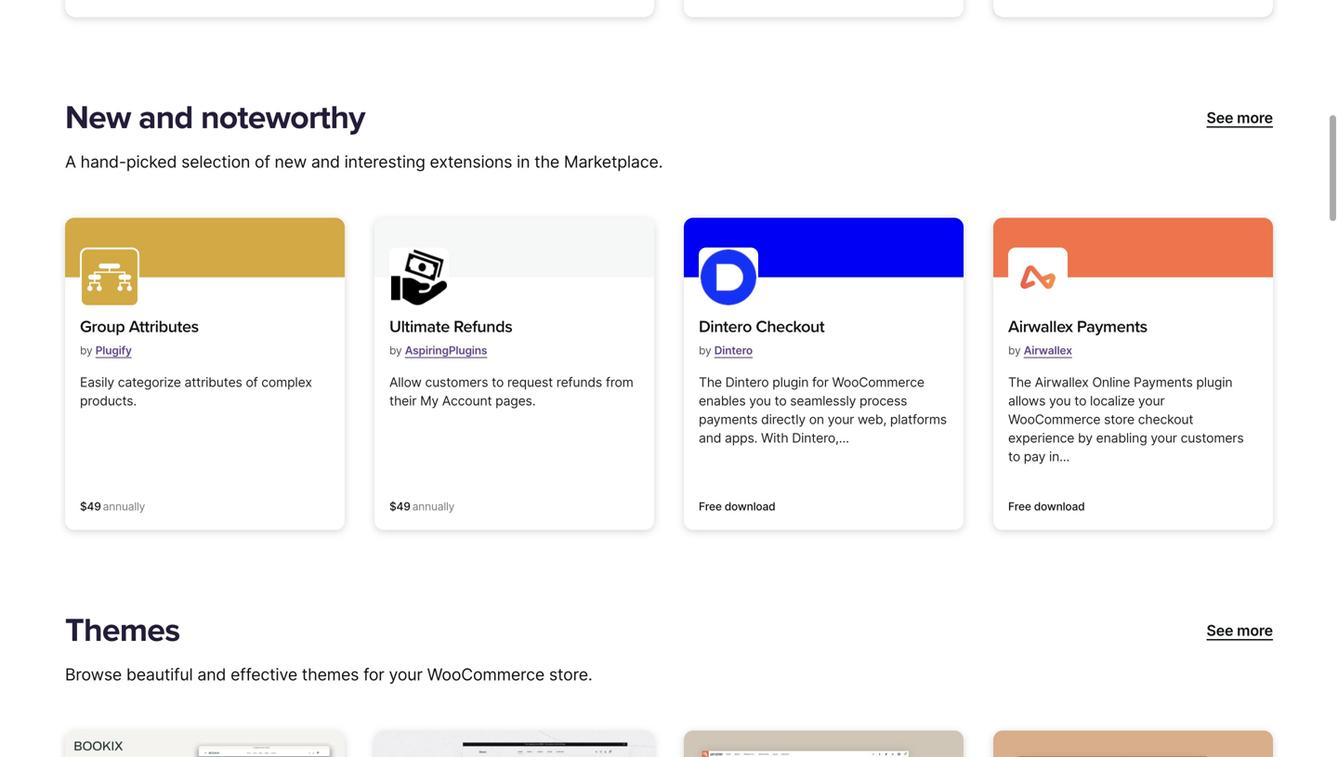 Task type: locate. For each thing, give the bounding box(es) containing it.
2 you from the left
[[1050, 393, 1071, 409]]

for right themes
[[364, 665, 385, 685]]

to
[[492, 375, 504, 391], [775, 393, 787, 409], [1075, 393, 1087, 409], [1009, 449, 1021, 465]]

1 vertical spatial dintero
[[715, 344, 753, 358]]

0 vertical spatial payments
[[1077, 317, 1148, 337]]

0 vertical spatial customers
[[425, 375, 488, 391]]

of inside easily categorize attributes of complex products.
[[246, 375, 258, 391]]

see more link for new and noteworthy
[[1207, 107, 1274, 129]]

1 download from the left
[[725, 500, 776, 514]]

free download
[[699, 500, 776, 514], [1009, 500, 1085, 514]]

woocommerce inside the dintero plugin for woocommerce enables you to seamlessly process payments directly on your web, platforms and apps. with dintero,...
[[833, 375, 925, 391]]

payments inside the airwallex online payments plugin allows you to localize your woocommerce store checkout experience by enabling your customers to pay in...
[[1134, 375, 1193, 391]]

you right 'allows'
[[1050, 393, 1071, 409]]

group
[[80, 317, 125, 337]]

see more link
[[1207, 107, 1274, 129], [1207, 620, 1274, 642]]

to up directly
[[775, 393, 787, 409]]

more for new and noteworthy
[[1238, 109, 1274, 127]]

2 vertical spatial woocommerce
[[427, 665, 545, 685]]

to inside the dintero plugin for woocommerce enables you to seamlessly process payments directly on your web, platforms and apps. with dintero,...
[[775, 393, 787, 409]]

1 horizontal spatial the
[[1009, 375, 1032, 391]]

1 you from the left
[[750, 393, 771, 409]]

1 vertical spatial see more
[[1207, 622, 1274, 640]]

checkout
[[756, 317, 825, 337]]

from
[[606, 375, 634, 391]]

0 horizontal spatial download
[[725, 500, 776, 514]]

1 vertical spatial woocommerce
[[1009, 412, 1101, 428]]

your
[[1139, 393, 1165, 409], [828, 412, 855, 428], [1151, 431, 1178, 446], [389, 665, 423, 685]]

store
[[1105, 412, 1135, 428]]

1 see more link from the top
[[1207, 107, 1274, 129]]

by up allow
[[390, 344, 402, 358]]

ultimate refunds link
[[390, 315, 513, 340]]

1 annually from the left
[[103, 500, 145, 514]]

payments inside airwallex payments by airwallex
[[1077, 317, 1148, 337]]

airwallex payments link
[[1009, 315, 1148, 340]]

apps.
[[725, 431, 758, 446]]

airwallex link
[[1024, 337, 1073, 365]]

$49 annually for ultimate
[[390, 500, 455, 514]]

2 see more from the top
[[1207, 622, 1274, 640]]

you up directly
[[750, 393, 771, 409]]

customers down checkout
[[1181, 431, 1244, 446]]

aspiringplugins
[[405, 344, 487, 358]]

1 horizontal spatial free
[[1009, 500, 1032, 514]]

$49 annually
[[80, 500, 145, 514], [390, 500, 455, 514]]

1 more from the top
[[1238, 109, 1274, 127]]

annually for group
[[103, 500, 145, 514]]

free for airwallex
[[1009, 500, 1032, 514]]

0 horizontal spatial the
[[699, 375, 722, 391]]

their
[[390, 393, 417, 409]]

woocommerce up experience
[[1009, 412, 1101, 428]]

and up picked
[[139, 98, 193, 138]]

2 see more link from the top
[[1207, 620, 1274, 642]]

woocommerce left store.
[[427, 665, 545, 685]]

2 $49 annually from the left
[[390, 500, 455, 514]]

the inside the dintero plugin for woocommerce enables you to seamlessly process payments directly on your web, platforms and apps. with dintero,...
[[699, 375, 722, 391]]

by inside dintero checkout by dintero
[[699, 344, 712, 358]]

1 vertical spatial customers
[[1181, 431, 1244, 446]]

payments up checkout
[[1134, 375, 1193, 391]]

on
[[810, 412, 825, 428]]

1 vertical spatial see more link
[[1207, 620, 1274, 642]]

1 see more from the top
[[1207, 109, 1274, 127]]

1 $49 from the left
[[80, 500, 101, 514]]

aspiringplugins link
[[405, 337, 487, 365]]

see
[[1207, 109, 1234, 127], [1207, 622, 1234, 640]]

to left pay
[[1009, 449, 1021, 465]]

dintero,...
[[792, 431, 850, 446]]

dintero left checkout
[[699, 317, 752, 337]]

$49
[[80, 500, 101, 514], [390, 500, 411, 514]]

you inside the dintero plugin for woocommerce enables you to seamlessly process payments directly on your web, platforms and apps. with dintero,...
[[750, 393, 771, 409]]

by inside airwallex payments by airwallex
[[1009, 344, 1021, 358]]

0 vertical spatial more
[[1238, 109, 1274, 127]]

the inside the airwallex online payments plugin allows you to localize your woocommerce store checkout experience by enabling your customers to pay in...
[[1009, 375, 1032, 391]]

0 vertical spatial for
[[813, 375, 829, 391]]

by inside group attributes by plugify
[[80, 344, 93, 358]]

free down pay
[[1009, 500, 1032, 514]]

a hand-picked selection of new and interesting extensions in the marketplace.
[[65, 152, 663, 172]]

group attributes by plugify
[[80, 317, 199, 358]]

dintero
[[699, 317, 752, 337], [715, 344, 753, 358], [726, 375, 769, 391]]

1 horizontal spatial $49
[[390, 500, 411, 514]]

of left new
[[255, 152, 270, 172]]

1 plugin from the left
[[773, 375, 809, 391]]

2 plugin from the left
[[1197, 375, 1233, 391]]

0 vertical spatial woocommerce
[[833, 375, 925, 391]]

airwallex
[[1009, 317, 1073, 337], [1024, 344, 1073, 358], [1035, 375, 1089, 391]]

download
[[725, 500, 776, 514], [1034, 500, 1085, 514]]

0 horizontal spatial $49 annually
[[80, 500, 145, 514]]

a
[[65, 152, 76, 172]]

the up enables
[[699, 375, 722, 391]]

2 free download from the left
[[1009, 500, 1085, 514]]

customers
[[425, 375, 488, 391], [1181, 431, 1244, 446]]

1 horizontal spatial download
[[1034, 500, 1085, 514]]

by left enabling
[[1078, 431, 1093, 446]]

2 annually from the left
[[412, 500, 455, 514]]

dintero up enables
[[726, 375, 769, 391]]

by left plugify 'link'
[[80, 344, 93, 358]]

1 horizontal spatial $49 annually
[[390, 500, 455, 514]]

browse beautiful and effective themes for your woocommerce store.
[[65, 665, 593, 685]]

free down payments
[[699, 500, 722, 514]]

customers up the account on the bottom of the page
[[425, 375, 488, 391]]

2 download from the left
[[1034, 500, 1085, 514]]

free download for dintero
[[699, 500, 776, 514]]

1 horizontal spatial woocommerce
[[833, 375, 925, 391]]

0 vertical spatial of
[[255, 152, 270, 172]]

free
[[699, 500, 722, 514], [1009, 500, 1032, 514]]

1 vertical spatial of
[[246, 375, 258, 391]]

the for airwallex
[[1009, 375, 1032, 391]]

dintero down dintero checkout link
[[715, 344, 753, 358]]

see more
[[1207, 109, 1274, 127], [1207, 622, 1274, 640]]

2 free from the left
[[1009, 500, 1032, 514]]

enables
[[699, 393, 746, 409]]

0 vertical spatial see
[[1207, 109, 1234, 127]]

free download for airwallex
[[1009, 500, 1085, 514]]

airwallex payments by airwallex
[[1009, 317, 1148, 358]]

and down payments
[[699, 431, 722, 446]]

your up checkout
[[1139, 393, 1165, 409]]

annually
[[103, 500, 145, 514], [412, 500, 455, 514]]

themes
[[65, 611, 180, 651]]

0 horizontal spatial you
[[750, 393, 771, 409]]

you inside the airwallex online payments plugin allows you to localize your woocommerce store checkout experience by enabling your customers to pay in...
[[1050, 393, 1071, 409]]

categorize
[[118, 375, 181, 391]]

the up 'allows'
[[1009, 375, 1032, 391]]

0 horizontal spatial woocommerce
[[427, 665, 545, 685]]

easily categorize attributes of complex products.
[[80, 375, 312, 409]]

2 horizontal spatial woocommerce
[[1009, 412, 1101, 428]]

0 horizontal spatial $49
[[80, 500, 101, 514]]

1 the from the left
[[699, 375, 722, 391]]

airwallex down airwallex link
[[1035, 375, 1089, 391]]

refunds
[[454, 317, 513, 337]]

in...
[[1050, 449, 1070, 465]]

free download down pay
[[1009, 500, 1085, 514]]

checkout
[[1139, 412, 1194, 428]]

by for dintero checkout
[[699, 344, 712, 358]]

free download down apps.
[[699, 500, 776, 514]]

new
[[65, 98, 131, 138]]

plugin inside the dintero plugin for woocommerce enables you to seamlessly process payments directly on your web, platforms and apps. with dintero,...
[[773, 375, 809, 391]]

1 free from the left
[[699, 500, 722, 514]]

you for dintero
[[750, 393, 771, 409]]

new
[[275, 152, 307, 172]]

1 horizontal spatial for
[[813, 375, 829, 391]]

airwallex down airwallex payments 'link'
[[1024, 344, 1073, 358]]

0 horizontal spatial free download
[[699, 500, 776, 514]]

1 vertical spatial payments
[[1134, 375, 1193, 391]]

for up seamlessly
[[813, 375, 829, 391]]

my
[[420, 393, 439, 409]]

0 vertical spatial airwallex
[[1009, 317, 1073, 337]]

0 vertical spatial see more link
[[1207, 107, 1274, 129]]

woocommerce
[[833, 375, 925, 391], [1009, 412, 1101, 428], [427, 665, 545, 685]]

to up pages.
[[492, 375, 504, 391]]

0 horizontal spatial plugin
[[773, 375, 809, 391]]

you
[[750, 393, 771, 409], [1050, 393, 1071, 409]]

by
[[80, 344, 93, 358], [390, 344, 402, 358], [699, 344, 712, 358], [1009, 344, 1021, 358], [1078, 431, 1093, 446]]

airwallex up 'allows'
[[1009, 317, 1073, 337]]

1 $49 annually from the left
[[80, 500, 145, 514]]

1 horizontal spatial customers
[[1181, 431, 1244, 446]]

0 horizontal spatial free
[[699, 500, 722, 514]]

woocommerce up process
[[833, 375, 925, 391]]

payments up online
[[1077, 317, 1148, 337]]

1 vertical spatial more
[[1238, 622, 1274, 640]]

2 the from the left
[[1009, 375, 1032, 391]]

1 horizontal spatial annually
[[412, 500, 455, 514]]

1 free download from the left
[[699, 500, 776, 514]]

1 horizontal spatial plugin
[[1197, 375, 1233, 391]]

more
[[1238, 109, 1274, 127], [1238, 622, 1274, 640]]

the
[[699, 375, 722, 391], [1009, 375, 1032, 391]]

your right on
[[828, 412, 855, 428]]

1 see from the top
[[1207, 109, 1234, 127]]

1 horizontal spatial you
[[1050, 393, 1071, 409]]

dintero checkout by dintero
[[699, 317, 825, 358]]

of
[[255, 152, 270, 172], [246, 375, 258, 391]]

and right new
[[311, 152, 340, 172]]

your inside the dintero plugin for woocommerce enables you to seamlessly process payments directly on your web, platforms and apps. with dintero,...
[[828, 412, 855, 428]]

2 $49 from the left
[[390, 500, 411, 514]]

plugin
[[773, 375, 809, 391], [1197, 375, 1233, 391]]

1 vertical spatial see
[[1207, 622, 1234, 640]]

browse
[[65, 665, 122, 685]]

1 vertical spatial for
[[364, 665, 385, 685]]

download down apps.
[[725, 500, 776, 514]]

download down in...
[[1034, 500, 1085, 514]]

effective
[[231, 665, 297, 685]]

and
[[139, 98, 193, 138], [311, 152, 340, 172], [699, 431, 722, 446], [197, 665, 226, 685]]

group attributes link
[[80, 315, 199, 340]]

0 horizontal spatial annually
[[103, 500, 145, 514]]

by inside the ultimate refunds by aspiringplugins
[[390, 344, 402, 358]]

allow customers to request refunds from their my account pages.
[[390, 375, 634, 409]]

0 vertical spatial see more
[[1207, 109, 1274, 127]]

ultimate refunds by aspiringplugins
[[390, 317, 513, 358]]

payments
[[1077, 317, 1148, 337], [1134, 375, 1193, 391]]

0 horizontal spatial customers
[[425, 375, 488, 391]]

with
[[761, 431, 789, 446]]

see for new and noteworthy
[[1207, 109, 1234, 127]]

for
[[813, 375, 829, 391], [364, 665, 385, 685]]

by left airwallex link
[[1009, 344, 1021, 358]]

of left complex
[[246, 375, 258, 391]]

2 vertical spatial airwallex
[[1035, 375, 1089, 391]]

ultimate
[[390, 317, 450, 337]]

1 horizontal spatial free download
[[1009, 500, 1085, 514]]

by left dintero link
[[699, 344, 712, 358]]

process
[[860, 393, 908, 409]]

2 vertical spatial dintero
[[726, 375, 769, 391]]

2 see from the top
[[1207, 622, 1234, 640]]

to left localize
[[1075, 393, 1087, 409]]

pay
[[1024, 449, 1046, 465]]

customers inside the airwallex online payments plugin allows you to localize your woocommerce store checkout experience by enabling your customers to pay in...
[[1181, 431, 1244, 446]]

2 more from the top
[[1238, 622, 1274, 640]]



Task type: describe. For each thing, give the bounding box(es) containing it.
0 vertical spatial dintero
[[699, 317, 752, 337]]

0 horizontal spatial for
[[364, 665, 385, 685]]

by for ultimate refunds
[[390, 344, 402, 358]]

products.
[[80, 393, 137, 409]]

by for airwallex payments
[[1009, 344, 1021, 358]]

download for airwallex
[[1034, 500, 1085, 514]]

seamlessly
[[790, 393, 856, 409]]

more for themes
[[1238, 622, 1274, 640]]

the dintero plugin for woocommerce enables you to seamlessly process payments directly on your web, platforms and apps. with dintero,...
[[699, 375, 947, 446]]

allows
[[1009, 393, 1046, 409]]

pages.
[[496, 393, 536, 409]]

dintero link
[[715, 337, 753, 365]]

the for dintero
[[699, 375, 722, 391]]

and inside the dintero plugin for woocommerce enables you to seamlessly process payments directly on your web, platforms and apps. with dintero,...
[[699, 431, 722, 446]]

online
[[1093, 375, 1131, 391]]

experience
[[1009, 431, 1075, 446]]

plugify link
[[96, 337, 132, 365]]

dintero checkout link
[[699, 315, 825, 340]]

request
[[508, 375, 553, 391]]

extensions
[[430, 152, 512, 172]]

beautiful
[[126, 665, 193, 685]]

marketplace.
[[564, 152, 663, 172]]

hand-
[[81, 152, 126, 172]]

$49 for group attributes
[[80, 500, 101, 514]]

complex
[[261, 375, 312, 391]]

allow
[[390, 375, 422, 391]]

by inside the airwallex online payments plugin allows you to localize your woocommerce store checkout experience by enabling your customers to pay in...
[[1078, 431, 1093, 446]]

see more for themes
[[1207, 622, 1274, 640]]

the
[[535, 152, 560, 172]]

directly
[[761, 412, 806, 428]]

see for themes
[[1207, 622, 1234, 640]]

download for dintero
[[725, 500, 776, 514]]

your down checkout
[[1151, 431, 1178, 446]]

airwallex inside the airwallex online payments plugin allows you to localize your woocommerce store checkout experience by enabling your customers to pay in...
[[1035, 375, 1089, 391]]

see more link for themes
[[1207, 620, 1274, 642]]

customers inside the allow customers to request refunds from their my account pages.
[[425, 375, 488, 391]]

and right beautiful
[[197, 665, 226, 685]]

$49 for ultimate refunds
[[390, 500, 411, 514]]

attributes
[[185, 375, 242, 391]]

themes
[[302, 665, 359, 685]]

for inside the dintero plugin for woocommerce enables you to seamlessly process payments directly on your web, platforms and apps. with dintero,...
[[813, 375, 829, 391]]

attributes
[[129, 317, 199, 337]]

payments
[[699, 412, 758, 428]]

store.
[[549, 665, 593, 685]]

woocommerce inside the airwallex online payments plugin allows you to localize your woocommerce store checkout experience by enabling your customers to pay in...
[[1009, 412, 1101, 428]]

$49 annually for group
[[80, 500, 145, 514]]

your right themes
[[389, 665, 423, 685]]

selection
[[181, 152, 250, 172]]

see more for new and noteworthy
[[1207, 109, 1274, 127]]

by for group attributes
[[80, 344, 93, 358]]

account
[[442, 393, 492, 409]]

annually for ultimate
[[412, 500, 455, 514]]

enabling
[[1097, 431, 1148, 446]]

plugify
[[96, 344, 132, 358]]

interesting
[[345, 152, 426, 172]]

1 vertical spatial airwallex
[[1024, 344, 1073, 358]]

refunds
[[557, 375, 602, 391]]

web,
[[858, 412, 887, 428]]

the airwallex online payments plugin allows you to localize your woocommerce store checkout experience by enabling your customers to pay in...
[[1009, 375, 1244, 465]]

in
[[517, 152, 530, 172]]

noteworthy
[[201, 98, 365, 138]]

new and noteworthy
[[65, 98, 365, 138]]

dintero inside the dintero plugin for woocommerce enables you to seamlessly process payments directly on your web, platforms and apps. with dintero,...
[[726, 375, 769, 391]]

easily
[[80, 375, 114, 391]]

localize
[[1091, 393, 1135, 409]]

you for airwallex
[[1050, 393, 1071, 409]]

platforms
[[891, 412, 947, 428]]

plugin inside the airwallex online payments plugin allows you to localize your woocommerce store checkout experience by enabling your customers to pay in...
[[1197, 375, 1233, 391]]

free for dintero
[[699, 500, 722, 514]]

to inside the allow customers to request refunds from their my account pages.
[[492, 375, 504, 391]]

picked
[[126, 152, 177, 172]]



Task type: vqa. For each thing, say whether or not it's contained in the screenshot.
English
no



